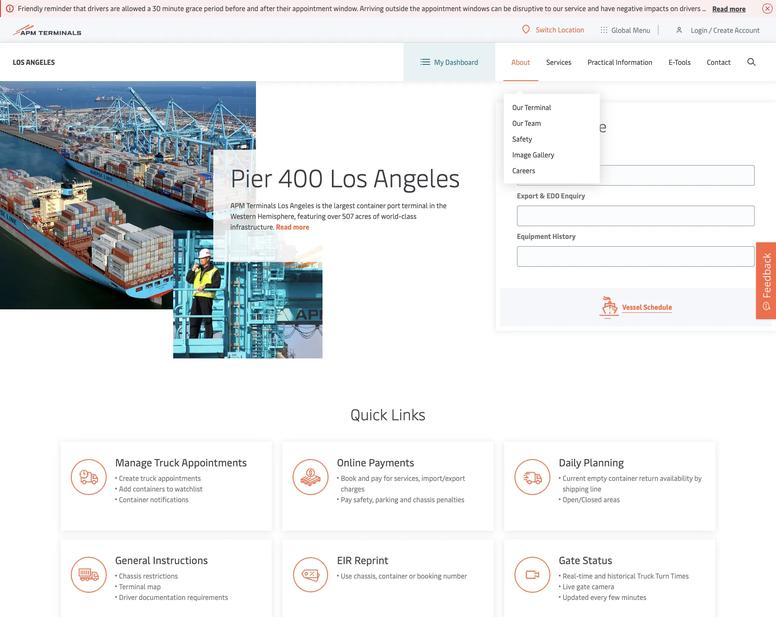 Task type: locate. For each thing, give the bounding box(es) containing it.
planning
[[584, 456, 624, 469]]

more down featuring at the top left of the page
[[293, 222, 310, 231]]

apm
[[231, 201, 245, 210]]

1 vertical spatial our
[[513, 118, 523, 128]]

drivers left who
[[680, 3, 701, 13]]

1 horizontal spatial more
[[730, 4, 746, 13]]

apmt icon 135 image
[[293, 557, 329, 593]]

every
[[591, 593, 607, 602]]

empty
[[588, 474, 608, 483]]

container
[[357, 201, 386, 210], [609, 474, 638, 483], [379, 571, 408, 581]]

menu
[[633, 25, 651, 34]]

more
[[730, 4, 746, 13], [293, 222, 310, 231]]

0 horizontal spatial availability
[[541, 150, 576, 160]]

read down the hemisphere,
[[276, 222, 292, 231]]

1 vertical spatial terminal
[[119, 582, 146, 591]]

minute
[[162, 3, 184, 13]]

create up 'add'
[[119, 474, 139, 483]]

1 vertical spatial to
[[167, 484, 173, 494]]

0 horizontal spatial the
[[322, 201, 333, 210]]

1 vertical spatial container
[[609, 474, 638, 483]]

container up of
[[357, 201, 386, 210]]

period
[[204, 3, 224, 13]]

read more for 'read more' button
[[713, 4, 746, 13]]

0 horizontal spatial appointment
[[293, 3, 332, 13]]

manage truck appointments create truck appointments add containers to watchlist container notifications
[[115, 456, 247, 504]]

more inside 'read more' button
[[730, 4, 746, 13]]

chassis
[[119, 571, 141, 581]]

the right is
[[322, 201, 333, 210]]

login / create account
[[692, 25, 761, 34]]

0 vertical spatial angeles
[[26, 57, 55, 66]]

track & trace
[[517, 115, 607, 136]]

2 our from the top
[[513, 118, 523, 128]]

appointment right their
[[293, 3, 332, 13]]

0 horizontal spatial on
[[671, 3, 679, 13]]

close alert image
[[763, 3, 773, 14]]

0 horizontal spatial &
[[540, 191, 546, 200]]

and inside gate status real-time and historical truck turn times live gate camera updated every few minutes
[[595, 571, 606, 581]]

1 horizontal spatial read
[[713, 4, 729, 13]]

0 vertical spatial to
[[545, 3, 552, 13]]

1 horizontal spatial the
[[410, 3, 420, 13]]

create inside manage truck appointments create truck appointments add containers to watchlist container notifications
[[119, 474, 139, 483]]

0 horizontal spatial read
[[276, 222, 292, 231]]

0 vertical spatial more
[[730, 4, 746, 13]]

1 horizontal spatial on
[[737, 3, 744, 13]]

0 vertical spatial container
[[357, 201, 386, 210]]

eir reprint use chassis, container or booking number
[[337, 553, 467, 581]]

practical information button
[[588, 43, 653, 81]]

the
[[410, 3, 420, 13], [322, 201, 333, 210], [437, 201, 447, 210]]

0 vertical spatial our
[[513, 102, 523, 112]]

0 horizontal spatial more
[[293, 222, 310, 231]]

more up the "account" on the right top of page
[[730, 4, 746, 13]]

1 horizontal spatial drivers
[[680, 3, 701, 13]]

account
[[735, 25, 761, 34]]

largest
[[334, 201, 355, 210]]

on right impacts
[[671, 3, 679, 13]]

turn
[[656, 571, 670, 581]]

container up areas
[[609, 474, 638, 483]]

0 horizontal spatial read more
[[276, 222, 310, 231]]

login / create account link
[[676, 17, 761, 42]]

1 vertical spatial read
[[276, 222, 292, 231]]

truck left turn on the bottom right of the page
[[638, 571, 655, 581]]

& down our terminal link on the top of the page
[[557, 115, 568, 136]]

edo
[[547, 191, 560, 200]]

read inside button
[[713, 4, 729, 13]]

the right in
[[437, 201, 447, 210]]

0 horizontal spatial drivers
[[88, 3, 109, 13]]

to left our
[[545, 3, 552, 13]]

read more down the hemisphere,
[[276, 222, 310, 231]]

read up login / create account link
[[713, 4, 729, 13]]

global
[[612, 25, 632, 34]]

drivers left are
[[88, 3, 109, 13]]

2 vertical spatial los
[[278, 201, 289, 210]]

to up notifications
[[167, 484, 173, 494]]

angeles inside the apm terminals los angeles is the largest container port terminal in the western hemisphere, featuring over 507 acres of world-class infrastructure.
[[290, 201, 314, 210]]

1 horizontal spatial read more
[[713, 4, 746, 13]]

safety
[[513, 134, 533, 143]]

our left team
[[513, 118, 523, 128]]

global menu
[[612, 25, 651, 34]]

availability left by
[[661, 474, 693, 483]]

friendly
[[18, 3, 43, 13]]

availability up 'careers' link
[[541, 150, 576, 160]]

container for eir reprint
[[379, 571, 408, 581]]

be
[[504, 3, 512, 13]]

the right outside on the top of the page
[[410, 3, 420, 13]]

about
[[512, 57, 531, 67]]

infrastructure.
[[231, 222, 275, 231]]

or
[[409, 571, 416, 581]]

daily planning current empty container return availability by shipping line open/closed areas
[[559, 456, 702, 504]]

safety,
[[354, 495, 374, 504]]

los angeles pier 400 image
[[0, 81, 256, 310]]

penalties
[[437, 495, 465, 504]]

0 horizontal spatial terminal
[[119, 582, 146, 591]]

schedule
[[644, 302, 673, 312]]

1 vertical spatial create
[[119, 474, 139, 483]]

gallery
[[533, 150, 555, 159]]

real-
[[563, 571, 579, 581]]

0 vertical spatial los
[[13, 57, 25, 66]]

equipment history
[[517, 231, 576, 241]]

watchlist
[[175, 484, 203, 494]]

0 vertical spatial truck
[[154, 456, 179, 469]]

1 horizontal spatial availability
[[661, 474, 693, 483]]

for
[[384, 474, 393, 483]]

2 horizontal spatial los
[[330, 160, 368, 194]]

western
[[231, 211, 256, 221]]

1 vertical spatial truck
[[638, 571, 655, 581]]

our
[[553, 3, 564, 13]]

and left after
[[247, 3, 259, 13]]

1 vertical spatial angeles
[[373, 160, 460, 194]]

terminal down the chassis
[[119, 582, 146, 591]]

import availability
[[517, 150, 576, 160]]

instructions
[[153, 553, 208, 567]]

appointment left windows
[[422, 3, 462, 13]]

on left time.
[[737, 3, 744, 13]]

1 vertical spatial los
[[330, 160, 368, 194]]

general
[[115, 553, 150, 567]]

more for 'read more' button
[[730, 4, 746, 13]]

1 horizontal spatial &
[[557, 115, 568, 136]]

2 vertical spatial angeles
[[290, 201, 314, 210]]

1 horizontal spatial los
[[278, 201, 289, 210]]

read more up login / create account at the right of the page
[[713, 4, 746, 13]]

over
[[328, 211, 341, 221]]

and up the camera
[[595, 571, 606, 581]]

0 vertical spatial read
[[713, 4, 729, 13]]

pay
[[341, 495, 352, 504]]

1 our from the top
[[513, 102, 523, 112]]

live
[[563, 582, 575, 591]]

arrive
[[717, 3, 735, 13]]

hemisphere,
[[258, 211, 296, 221]]

1 horizontal spatial create
[[714, 25, 734, 34]]

availability inside daily planning current empty container return availability by shipping line open/closed areas
[[661, 474, 693, 483]]

gate cam image
[[515, 557, 551, 593]]

have
[[601, 3, 616, 13]]

1 vertical spatial more
[[293, 222, 310, 231]]

los inside the apm terminals los angeles is the largest container port terminal in the western hemisphere, featuring over 507 acres of world-class infrastructure.
[[278, 201, 289, 210]]

read more link
[[276, 222, 310, 231]]

400
[[278, 160, 324, 194]]

manager truck appointments - 53 image
[[71, 459, 107, 495]]

documentation
[[139, 593, 185, 602]]

0 horizontal spatial create
[[119, 474, 139, 483]]

1 horizontal spatial truck
[[638, 571, 655, 581]]

0 horizontal spatial truck
[[154, 456, 179, 469]]

2 vertical spatial container
[[379, 571, 408, 581]]

e-tools
[[669, 57, 691, 67]]

contact button
[[708, 43, 731, 81]]

1 horizontal spatial appointment
[[422, 3, 462, 13]]

1 vertical spatial availability
[[661, 474, 693, 483]]

0 vertical spatial read more
[[713, 4, 746, 13]]

image gallery
[[513, 150, 555, 159]]

terminal up team
[[525, 102, 552, 112]]

1 vertical spatial read more
[[276, 222, 310, 231]]

read
[[713, 4, 729, 13], [276, 222, 292, 231]]

our team
[[513, 118, 541, 128]]

1 drivers from the left
[[88, 3, 109, 13]]

online payments book and pay for services, import/export charges pay safety, parking and chassis penalties
[[337, 456, 465, 504]]

and left pay
[[358, 474, 370, 483]]

current
[[563, 474, 586, 483]]

0 vertical spatial availability
[[541, 150, 576, 160]]

0 vertical spatial &
[[557, 115, 568, 136]]

create right /
[[714, 25, 734, 34]]

la secondary image
[[173, 231, 323, 359]]

acres
[[355, 211, 372, 221]]

1 horizontal spatial angeles
[[290, 201, 314, 210]]

payments
[[369, 456, 415, 469]]

2 horizontal spatial angeles
[[373, 160, 460, 194]]

enquiry
[[561, 191, 586, 200]]

and left have
[[588, 3, 600, 13]]

daily
[[559, 456, 582, 469]]

our up "our team"
[[513, 102, 523, 112]]

historical
[[608, 571, 636, 581]]

window.
[[334, 3, 359, 13]]

number
[[443, 571, 467, 581]]

appointment
[[293, 3, 332, 13], [422, 3, 462, 13]]

charges
[[341, 484, 365, 494]]

careers
[[513, 166, 536, 175]]

read more button
[[713, 3, 746, 14]]

more for read more link
[[293, 222, 310, 231]]

team
[[525, 118, 541, 128]]

feedback
[[760, 253, 774, 298]]

2 appointment from the left
[[422, 3, 462, 13]]

truck inside gate status real-time and historical truck turn times live gate camera updated every few minutes
[[638, 571, 655, 581]]

container inside eir reprint use chassis, container or booking number
[[379, 571, 408, 581]]

services button
[[547, 43, 572, 81]]

1 horizontal spatial to
[[545, 3, 552, 13]]

careers link
[[513, 166, 575, 175]]

0 horizontal spatial to
[[167, 484, 173, 494]]

& left edo on the top right
[[540, 191, 546, 200]]

container left or
[[379, 571, 408, 581]]

tools
[[675, 57, 691, 67]]

terminal
[[402, 201, 428, 210]]

container inside daily planning current empty container return availability by shipping line open/closed areas
[[609, 474, 638, 483]]

truck up appointments
[[154, 456, 179, 469]]

los for pier 400 los angeles
[[330, 160, 368, 194]]

1 horizontal spatial terminal
[[525, 102, 552, 112]]

& for trace
[[557, 115, 568, 136]]

our terminal link
[[513, 102, 575, 112]]

0 vertical spatial create
[[714, 25, 734, 34]]

1 vertical spatial &
[[540, 191, 546, 200]]

tariffs - 131 image
[[293, 459, 329, 495]]



Task type: vqa. For each thing, say whether or not it's contained in the screenshot.
Report by Phone
no



Task type: describe. For each thing, give the bounding box(es) containing it.
about button
[[512, 43, 531, 81]]

practical information
[[588, 57, 653, 67]]

appointments
[[181, 456, 247, 469]]

location
[[558, 25, 585, 34]]

pier 400 los angeles
[[231, 160, 460, 194]]

my dashboard
[[435, 57, 479, 67]]

shipping
[[563, 484, 589, 494]]

links
[[391, 404, 426, 424]]

container inside the apm terminals los angeles is the largest container port terminal in the western hemisphere, featuring over 507 acres of world-class infrastructure.
[[357, 201, 386, 210]]

booking
[[417, 571, 442, 581]]

outside
[[386, 3, 409, 13]]

that
[[73, 3, 86, 13]]

truck inside manage truck appointments create truck appointments add containers to watchlist container notifications
[[154, 456, 179, 469]]

a
[[147, 3, 151, 13]]

read for read more link
[[276, 222, 292, 231]]

507
[[342, 211, 354, 221]]

2 drivers from the left
[[680, 3, 701, 13]]

are
[[110, 3, 120, 13]]

read more for read more link
[[276, 222, 310, 231]]

online
[[337, 456, 366, 469]]

1 appointment from the left
[[293, 3, 332, 13]]

container for daily planning
[[609, 474, 638, 483]]

my dashboard button
[[421, 43, 479, 81]]

time.
[[746, 3, 761, 13]]

2 horizontal spatial the
[[437, 201, 447, 210]]

grace
[[186, 3, 202, 13]]

eir
[[337, 553, 352, 567]]

1 on from the left
[[671, 3, 679, 13]]

los angeles
[[13, 57, 55, 66]]

our for our terminal
[[513, 102, 523, 112]]

orange club loyalty program - 56 image
[[515, 459, 551, 495]]

2 on from the left
[[737, 3, 744, 13]]

los angeles link
[[13, 57, 55, 67]]

reminder
[[44, 3, 72, 13]]

0 horizontal spatial angeles
[[26, 57, 55, 66]]

truck
[[140, 474, 156, 483]]

services
[[547, 57, 572, 67]]

image gallery link
[[513, 150, 575, 159]]

parking
[[376, 495, 399, 504]]

our for our team
[[513, 118, 523, 128]]

import
[[517, 150, 539, 160]]

reprint
[[355, 553, 389, 567]]

minutes
[[622, 593, 647, 602]]

gate status real-time and historical truck turn times live gate camera updated every few minutes
[[559, 553, 690, 602]]

negative
[[617, 3, 643, 13]]

read for 'read more' button
[[713, 4, 729, 13]]

switch
[[536, 25, 557, 34]]

drive
[[763, 3, 777, 13]]

practical
[[588, 57, 615, 67]]

disruptive
[[513, 3, 544, 13]]

requirements
[[187, 593, 228, 602]]

terminal inside general instructions chassis restrictions terminal map driver documentation requirements
[[119, 582, 146, 591]]

book
[[341, 474, 357, 483]]

windows
[[463, 3, 490, 13]]

quick links
[[351, 404, 426, 424]]

contact
[[708, 57, 731, 67]]

service
[[565, 3, 586, 13]]

feedback button
[[757, 242, 777, 319]]

time
[[579, 571, 593, 581]]

to inside manage truck appointments create truck appointments add containers to watchlist container notifications
[[167, 484, 173, 494]]

gate
[[559, 553, 581, 567]]

switch location button
[[523, 25, 585, 34]]

notifications
[[150, 495, 189, 504]]

our terminal
[[513, 102, 552, 112]]

is
[[316, 201, 321, 210]]

can
[[492, 3, 502, 13]]

times
[[671, 571, 690, 581]]

in
[[430, 201, 435, 210]]

services,
[[394, 474, 420, 483]]

camera
[[592, 582, 615, 591]]

image
[[513, 150, 532, 159]]

of
[[373, 211, 380, 221]]

allowed
[[122, 3, 146, 13]]

0 vertical spatial terminal
[[525, 102, 552, 112]]

and left chassis
[[400, 495, 412, 504]]

e-tools button
[[669, 43, 691, 81]]

history
[[553, 231, 576, 241]]

information
[[616, 57, 653, 67]]

updated
[[563, 593, 589, 602]]

gate
[[577, 582, 591, 591]]

switch location
[[536, 25, 585, 34]]

world-
[[381, 211, 402, 221]]

restrictions
[[143, 571, 178, 581]]

login
[[692, 25, 708, 34]]

& for edo
[[540, 191, 546, 200]]

vessel schedule
[[623, 302, 673, 312]]

angeles for apm terminals los angeles is the largest container port terminal in the western hemisphere, featuring over 507 acres of world-class infrastructure.
[[290, 201, 314, 210]]

los for apm terminals los angeles is the largest container port terminal in the western hemisphere, featuring over 507 acres of world-class infrastructure.
[[278, 201, 289, 210]]

0 horizontal spatial los
[[13, 57, 25, 66]]

use
[[341, 571, 352, 581]]

driver information - 58 image
[[71, 557, 107, 593]]

dashboard
[[446, 57, 479, 67]]

e-
[[669, 57, 675, 67]]

angeles for pier 400 los angeles
[[373, 160, 460, 194]]

track
[[517, 115, 553, 136]]



